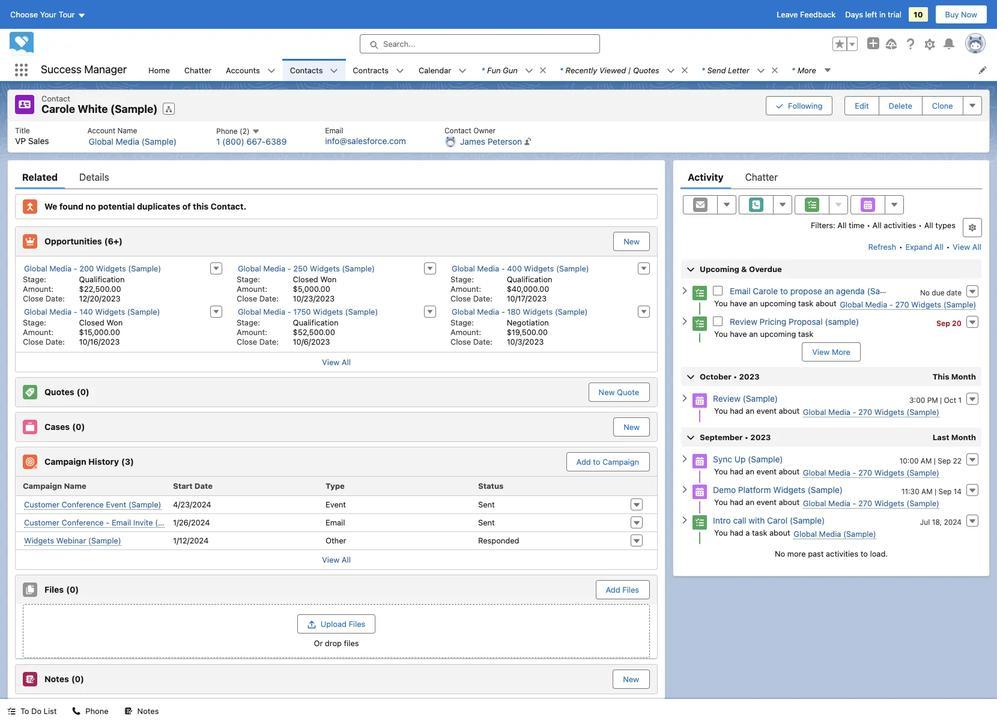 Task type: locate. For each thing, give the bounding box(es) containing it.
* up 'following' button
[[792, 65, 796, 75]]

0 vertical spatial am
[[921, 457, 933, 466]]

2 had from the top
[[730, 467, 744, 476]]

won for $5,000.00
[[321, 274, 337, 284]]

0 horizontal spatial more
[[798, 65, 817, 75]]

view all for bottommost view all link
[[322, 555, 351, 565]]

amount: inside global media - 400 widgets (sample) "element"
[[451, 284, 482, 294]]

1 vertical spatial closed
[[79, 318, 104, 327]]

• right october
[[734, 372, 738, 381]]

1 horizontal spatial add
[[606, 585, 621, 595]]

stage: inside "global media - 1750 widgets (sample)" element
[[237, 318, 260, 327]]

new button for cases (0)
[[614, 418, 651, 437]]

1 (800) 667-6389
[[216, 137, 287, 147]]

an up the you have an upcoming task
[[750, 298, 759, 308]]

october
[[700, 372, 732, 381]]

tab list containing related
[[15, 165, 658, 189]]

0 horizontal spatial add
[[577, 457, 591, 467]]

type
[[326, 482, 345, 491]]

of
[[182, 201, 191, 211]]

add to campaign button
[[567, 453, 649, 471]]

0 vertical spatial task
[[799, 298, 814, 308]]

0 vertical spatial review
[[730, 317, 758, 327]]

list
[[141, 59, 998, 81], [8, 121, 990, 152]]

chatter right activity
[[746, 172, 778, 182]]

1 vertical spatial upcoming
[[761, 329, 797, 339]]

| for sync up (sample)
[[935, 457, 937, 466]]

3 you from the top
[[715, 406, 728, 416]]

1 you had an event about global media - 270 widgets (sample) from the top
[[715, 406, 940, 417]]

1 customer from the top
[[24, 500, 60, 509]]

review pricing proposal (sample) link
[[730, 317, 860, 327]]

list item
[[474, 59, 553, 81], [553, 59, 695, 81], [695, 59, 785, 81]]

date: inside $15,000.00 close date:
[[46, 337, 65, 347]]

event image
[[693, 394, 708, 408], [693, 485, 708, 499]]

global inside global media - 400 widgets (sample) link
[[452, 264, 475, 273]]

james
[[460, 136, 486, 146]]

add files button
[[597, 581, 649, 599]]

you for 10:00
[[715, 467, 728, 476]]

close inside $22,500.00 close date:
[[23, 294, 43, 303]]

close
[[23, 294, 43, 303], [237, 294, 257, 303], [451, 294, 471, 303], [23, 337, 43, 347], [237, 337, 257, 347], [451, 337, 471, 347]]

1 month from the top
[[952, 372, 977, 381]]

month right this
[[952, 372, 977, 381]]

global inside global media - 180 widgets (sample) link
[[452, 307, 475, 317]]

tab list for no more past activities to load. status
[[681, 165, 983, 189]]

1 vertical spatial global media (sample) link
[[794, 529, 877, 540]]

customer inside 'link'
[[24, 518, 60, 528]]

| inside list
[[629, 65, 632, 75]]

0 horizontal spatial qualification amount:
[[23, 274, 125, 294]]

$40,000.00
[[507, 284, 550, 294]]

task inside you had a task about global media (sample)
[[753, 528, 768, 538]]

conference inside 'link'
[[62, 518, 104, 528]]

contracts list item
[[346, 59, 412, 81]]

amount: inside "global media - 1750 widgets (sample)" element
[[237, 327, 268, 337]]

phone (2)
[[216, 127, 252, 136]]

*
[[482, 65, 485, 75], [560, 65, 564, 75], [702, 65, 706, 75], [792, 65, 796, 75]]

days left in trial
[[846, 10, 902, 19]]

date: inside '$52,500.00 close date:'
[[260, 337, 279, 347]]

3 event from the top
[[757, 497, 777, 507]]

1 vertical spatial review
[[714, 394, 741, 404]]

1 horizontal spatial qualification
[[293, 318, 339, 327]]

more inside list
[[798, 65, 817, 75]]

1 horizontal spatial activities
[[884, 220, 917, 230]]

1 vertical spatial carole
[[753, 286, 779, 296]]

task image down task image
[[693, 317, 708, 331]]

email
[[325, 126, 344, 135], [730, 286, 751, 296], [112, 518, 131, 528], [326, 518, 345, 528]]

no more past activities to load.
[[775, 549, 889, 559]]

2 upcoming from the top
[[761, 329, 797, 339]]

0 horizontal spatial tab list
[[15, 165, 658, 189]]

review up the you have an upcoming task
[[730, 317, 758, 327]]

text default image inside 'calendar' list item
[[459, 67, 467, 75]]

leave feedback
[[777, 10, 836, 19]]

upcoming
[[761, 298, 797, 308], [761, 329, 797, 339]]

2 month from the top
[[952, 433, 977, 442]]

(0) for quotes (0)
[[77, 387, 89, 397]]

global inside 'global media - 200 widgets (sample)' link
[[24, 264, 47, 273]]

you had an event about global media - 270 widgets (sample) for widgets
[[715, 497, 940, 508]]

2 vertical spatial event
[[757, 497, 777, 507]]

phone button
[[65, 700, 116, 724]]

0 vertical spatial carole
[[41, 103, 75, 115]]

notes right phone button
[[137, 707, 159, 717]]

0 horizontal spatial closed
[[79, 318, 104, 327]]

0 vertical spatial chatter
[[184, 65, 212, 75]]

3 you had an event about global media - 270 widgets (sample) from the top
[[715, 497, 940, 508]]

close inside $19,500.00 close date:
[[451, 337, 471, 347]]

qualification amount: inside global media - 200 widgets (sample) element
[[23, 274, 125, 294]]

month right last
[[952, 433, 977, 442]]

6 you from the top
[[715, 528, 728, 538]]

$40,000.00 close date:
[[451, 284, 550, 303]]

qualification inside global media - 200 widgets (sample) element
[[79, 274, 125, 284]]

text default image inside phone (2) dropdown button
[[252, 128, 260, 136]]

global media (sample) link
[[89, 136, 177, 147], [794, 529, 877, 540]]

2 vertical spatial task
[[753, 528, 768, 538]]

about for platform
[[779, 497, 800, 507]]

4 you from the top
[[715, 467, 728, 476]]

email for email info@salesforce.com
[[325, 126, 344, 135]]

sep for demo platform widgets (sample)
[[939, 487, 952, 496]]

sent up the "responded"
[[479, 518, 495, 528]]

0 vertical spatial month
[[952, 372, 977, 381]]

widgets
[[96, 264, 126, 273], [310, 264, 340, 273], [524, 264, 554, 273], [912, 300, 942, 309], [95, 307, 125, 317], [313, 307, 343, 317], [523, 307, 553, 317], [875, 407, 905, 417], [875, 468, 905, 478], [774, 485, 806, 495], [875, 499, 905, 508], [24, 536, 54, 546]]

1 vertical spatial sent
[[479, 518, 495, 528]]

10/6/2023
[[293, 337, 330, 347]]

1 vertical spatial no
[[775, 549, 786, 559]]

0 horizontal spatial won
[[107, 318, 123, 327]]

amount: for global media - 400 widgets (sample)
[[451, 284, 482, 294]]

an down platform
[[746, 497, 755, 507]]

closed won amount: inside global media - 140 widgets (sample) element
[[23, 318, 123, 337]]

event
[[757, 406, 777, 416], [757, 467, 777, 476], [757, 497, 777, 507]]

new quote
[[599, 387, 640, 397]]

* left send
[[702, 65, 706, 75]]

no for no due date
[[921, 288, 931, 297]]

contact image
[[15, 95, 34, 114]]

list for leave feedback link
[[141, 59, 998, 81]]

view all link down '10/6/2023'
[[16, 352, 658, 372]]

| right pm
[[941, 396, 943, 405]]

0 vertical spatial task image
[[693, 317, 708, 331]]

an down sync up (sample)
[[746, 467, 755, 476]]

1 vertical spatial name
[[64, 482, 86, 491]]

2 vertical spatial to
[[861, 549, 869, 559]]

contact down success
[[41, 94, 70, 103]]

month for last month
[[952, 433, 977, 442]]

upcoming for you have an upcoming task about global media - 270 widgets (sample)
[[761, 298, 797, 308]]

quotes right the quotes image
[[44, 387, 74, 397]]

1 sent from the top
[[479, 500, 495, 510]]

1 vertical spatial won
[[107, 318, 123, 327]]

sent for email
[[479, 518, 495, 528]]

notes
[[44, 674, 69, 685], [137, 707, 159, 717]]

new for new button associated with opportunities (6+)
[[624, 237, 640, 246]]

date: up global media - 1750 widgets (sample)
[[260, 294, 279, 303]]

you have an upcoming task about global media - 270 widgets (sample)
[[715, 298, 977, 309]]

had down demo
[[730, 497, 744, 507]]

stage: inside global media - 200 widgets (sample) element
[[23, 274, 46, 284]]

global media - 270 widgets (sample) link down 3:00
[[804, 407, 940, 418]]

new button for opportunities (6+)
[[614, 232, 651, 251]]

0 horizontal spatial global media (sample) link
[[89, 136, 177, 147]]

1 horizontal spatial no
[[921, 288, 931, 297]]

widgets down due
[[912, 300, 942, 309]]

stage: inside global media - 250 widgets (sample) element
[[237, 274, 260, 284]]

0 vertical spatial quotes
[[634, 65, 660, 75]]

files inside button
[[623, 585, 640, 595]]

closed down global media - 250 widgets (sample) link
[[293, 274, 318, 284]]

0 vertical spatial add
[[577, 457, 591, 467]]

1 vertical spatial notes
[[137, 707, 159, 717]]

global media (sample) link for (sample)
[[89, 136, 177, 147]]

quotes right viewed
[[634, 65, 660, 75]]

task inside you have an upcoming task about global media - 270 widgets (sample)
[[799, 298, 814, 308]]

more inside button
[[833, 347, 851, 357]]

1 horizontal spatial closed
[[293, 274, 318, 284]]

1 vertical spatial activities
[[827, 549, 859, 559]]

text default image left event icon
[[681, 455, 690, 464]]

conference down customer conference event (sample) link
[[62, 518, 104, 528]]

with
[[749, 516, 766, 526]]

accounts link
[[219, 59, 267, 81]]

an inside you have an upcoming task about global media - 270 widgets (sample)
[[750, 298, 759, 308]]

3:00 pm | oct 1
[[910, 396, 962, 405]]

14
[[954, 487, 962, 496]]

you for no
[[715, 298, 728, 308]]

close for $5,000.00 close date:
[[237, 294, 257, 303]]

closed down global media - 140 widgets (sample) link
[[79, 318, 104, 327]]

3 had from the top
[[730, 497, 744, 507]]

0 vertical spatial closed
[[293, 274, 318, 284]]

1 vertical spatial view all
[[322, 555, 351, 565]]

conference
[[62, 500, 104, 509], [62, 518, 104, 528]]

media inside you had a task about global media (sample)
[[820, 529, 842, 539]]

1 vertical spatial more
[[833, 347, 851, 357]]

event for (sample)
[[757, 406, 777, 416]]

* for * more
[[792, 65, 796, 75]]

add inside campaign history element
[[577, 457, 591, 467]]

event image
[[693, 454, 708, 469]]

chatter link for activity link on the top right
[[746, 165, 778, 189]]

amount: down opportunities icon
[[23, 284, 53, 294]]

calendar list item
[[412, 59, 474, 81]]

task for you have an upcoming task
[[799, 329, 814, 339]]

1 vertical spatial have
[[730, 329, 748, 339]]

tab list containing activity
[[681, 165, 983, 189]]

notes for notes (0)
[[44, 674, 69, 685]]

* for * recently viewed | quotes
[[560, 65, 564, 75]]

stage: down global media - 400 widgets (sample) link
[[451, 274, 474, 284]]

list for home 'link'
[[8, 121, 990, 152]]

event up demo platform widgets (sample) link
[[757, 467, 777, 476]]

edit
[[856, 101, 870, 110]]

won up 10/23/2023 at top
[[321, 274, 337, 284]]

1 horizontal spatial closed won amount:
[[237, 274, 337, 294]]

0 vertical spatial sent
[[479, 500, 495, 510]]

all right expand
[[935, 242, 944, 252]]

2 horizontal spatial qualification
[[507, 274, 553, 284]]

2 vertical spatial new button
[[614, 671, 649, 689]]

global media - 400 widgets (sample)
[[452, 264, 590, 273]]

text default image inside accounts list item
[[267, 67, 276, 75]]

qualification amount: inside "global media - 1750 widgets (sample)" element
[[237, 318, 339, 337]]

closed inside global media - 250 widgets (sample) element
[[293, 274, 318, 284]]

1 vertical spatial you had an event about global media - 270 widgets (sample)
[[715, 467, 940, 478]]

date: for 10/6/2023
[[260, 337, 279, 347]]

0 vertical spatial have
[[730, 298, 748, 308]]

0 horizontal spatial 1
[[216, 137, 220, 147]]

amount: inside global media - 200 widgets (sample) element
[[23, 284, 53, 294]]

send
[[708, 65, 727, 75]]

sep for sync up (sample)
[[939, 457, 952, 466]]

text default image right phone button
[[124, 708, 133, 716]]

0 vertical spatial event
[[757, 406, 777, 416]]

quote
[[617, 387, 640, 397]]

stage: down $5,000.00 close date:
[[237, 318, 260, 327]]

am right '10:00'
[[921, 457, 933, 466]]

carole
[[41, 103, 75, 115], [753, 286, 779, 296]]

following button
[[767, 96, 833, 115]]

phone up (800)
[[216, 127, 238, 136]]

2 event from the top
[[757, 467, 777, 476]]

contact inside list
[[445, 126, 472, 135]]

1 vertical spatial 2023
[[751, 433, 772, 442]]

webinar
[[56, 536, 86, 546]]

date: inside $19,500.00 close date:
[[474, 337, 493, 347]]

sent down status
[[479, 500, 495, 510]]

view all down '10/6/2023'
[[322, 357, 351, 367]]

0 vertical spatial won
[[321, 274, 337, 284]]

0 vertical spatial name
[[118, 126, 137, 135]]

customer down campaign name
[[24, 500, 60, 509]]

files for upload files
[[349, 619, 366, 629]]

1 vertical spatial list
[[8, 121, 990, 152]]

buy now button
[[936, 5, 988, 24]]

2 sent from the top
[[479, 518, 495, 528]]

18,
[[933, 518, 943, 527]]

campaign for campaign name
[[23, 482, 62, 491]]

leave feedback link
[[777, 10, 836, 19]]

date: inside $22,500.00 close date:
[[46, 294, 65, 303]]

1 view all from the top
[[322, 357, 351, 367]]

won
[[321, 274, 337, 284], [107, 318, 123, 327]]

0 vertical spatial new button
[[614, 232, 651, 251]]

text default image
[[539, 66, 548, 74], [681, 66, 689, 74], [771, 66, 780, 74], [267, 67, 276, 75], [396, 67, 405, 75], [757, 67, 766, 75], [681, 394, 690, 403], [681, 455, 690, 464], [681, 516, 690, 525], [7, 708, 16, 716], [72, 708, 81, 716], [124, 708, 133, 716]]

phone inside phone button
[[86, 707, 109, 717]]

0 vertical spatial sep
[[937, 319, 951, 328]]

0 vertical spatial contact
[[41, 94, 70, 103]]

2 vertical spatial view all link
[[16, 550, 658, 570]]

1 vertical spatial month
[[952, 433, 977, 442]]

1 vertical spatial contact
[[445, 126, 472, 135]]

2 view all from the top
[[322, 555, 351, 565]]

phone inside phone (2) dropdown button
[[216, 127, 238, 136]]

activity link
[[688, 165, 724, 189]]

qualification for 400
[[507, 274, 553, 284]]

an
[[825, 286, 834, 296], [750, 298, 759, 308], [750, 329, 759, 339], [746, 406, 755, 416], [746, 467, 755, 476], [746, 497, 755, 507]]

all
[[838, 220, 847, 230], [873, 220, 882, 230], [925, 220, 934, 230], [935, 242, 944, 252], [973, 242, 982, 252], [342, 357, 351, 367], [342, 555, 351, 565]]

text default image right accounts
[[267, 67, 276, 75]]

1 horizontal spatial carole
[[753, 286, 779, 296]]

drop
[[325, 639, 342, 648]]

global media - 270 widgets (sample) link for review (sample)
[[804, 407, 940, 418]]

stage: inside global media - 180 widgets (sample) element
[[451, 318, 474, 327]]

1 new button from the top
[[614, 232, 651, 251]]

0 vertical spatial no
[[921, 288, 931, 297]]

task image
[[693, 317, 708, 331], [693, 516, 708, 530]]

(0) for notes (0)
[[71, 674, 84, 685]]

2 event image from the top
[[693, 485, 708, 499]]

1 horizontal spatial event
[[326, 500, 346, 510]]

am for sync up (sample)
[[921, 457, 933, 466]]

0 vertical spatial you had an event about global media - 270 widgets (sample)
[[715, 406, 940, 417]]

2 task image from the top
[[693, 516, 708, 530]]

campaign
[[44, 457, 86, 467], [603, 457, 640, 467], [23, 482, 62, 491]]

about for (sample)
[[779, 406, 800, 416]]

email up other
[[326, 518, 345, 528]]

1 vertical spatial task image
[[693, 516, 708, 530]]

quotes inside 'related' tab panel
[[44, 387, 74, 397]]

* left fun on the top
[[482, 65, 485, 75]]

september  •  2023
[[700, 433, 772, 442]]

you right task image
[[715, 298, 728, 308]]

1 you from the top
[[715, 298, 728, 308]]

2 conference from the top
[[62, 518, 104, 528]]

phone left notes button
[[86, 707, 109, 717]]

1 vertical spatial event image
[[693, 485, 708, 499]]

view down '10/6/2023'
[[322, 357, 340, 367]]

1 vertical spatial conference
[[62, 518, 104, 528]]

widgets up the negotiation
[[523, 307, 553, 317]]

global media - 140 widgets (sample) element
[[16, 304, 230, 348]]

0 horizontal spatial phone
[[86, 707, 109, 717]]

| for review (sample)
[[941, 396, 943, 405]]

notes inside 'related' tab panel
[[44, 674, 69, 685]]

task image
[[693, 286, 708, 300]]

propose
[[791, 286, 823, 296]]

type element
[[321, 477, 474, 496]]

all down "global media - 1750 widgets (sample)" element
[[342, 357, 351, 367]]

0 vertical spatial notes
[[44, 674, 69, 685]]

|
[[629, 65, 632, 75], [941, 396, 943, 405], [935, 457, 937, 466], [935, 487, 937, 496]]

0 horizontal spatial closed won amount:
[[23, 318, 123, 337]]

had inside you had a task about global media (sample)
[[730, 528, 744, 538]]

carole white (sample)
[[41, 103, 158, 115]]

following
[[789, 101, 823, 110]]

1 vertical spatial new button
[[614, 418, 651, 437]]

qualification
[[79, 274, 125, 284], [507, 274, 553, 284], [293, 318, 339, 327]]

files element
[[15, 575, 658, 660]]

closed won amount: inside global media - 250 widgets (sample) element
[[237, 274, 337, 294]]

2 new button from the top
[[614, 418, 651, 437]]

upcoming up pricing in the right top of the page
[[761, 298, 797, 308]]

close inside $5,000.00 close date:
[[237, 294, 257, 303]]

1 horizontal spatial more
[[833, 347, 851, 357]]

* send letter
[[702, 65, 750, 75]]

action element
[[626, 477, 658, 496]]

your
[[40, 10, 57, 19]]

1 horizontal spatial contact
[[445, 126, 472, 135]]

1 have from the top
[[730, 298, 748, 308]]

list containing vp sales
[[8, 121, 990, 152]]

10/17/2023
[[507, 294, 547, 303]]

widgets inside you have an upcoming task about global media - 270 widgets (sample)
[[912, 300, 942, 309]]

0 horizontal spatial chatter
[[184, 65, 212, 75]]

task
[[799, 298, 814, 308], [799, 329, 814, 339], [753, 528, 768, 538]]

4 had from the top
[[730, 528, 744, 538]]

have for you have an upcoming task
[[730, 329, 748, 339]]

new button inside notes element
[[614, 671, 649, 689]]

name inside campaign name element
[[64, 482, 86, 491]]

1 event from the top
[[757, 406, 777, 416]]

group
[[833, 37, 858, 51]]

0 horizontal spatial event
[[106, 500, 126, 509]]

250
[[294, 264, 308, 273]]

(0) inside notes element
[[71, 674, 84, 685]]

you down sync
[[715, 467, 728, 476]]

new button for notes (0)
[[614, 671, 649, 689]]

1 horizontal spatial name
[[118, 126, 137, 135]]

1 horizontal spatial global media (sample) link
[[794, 529, 877, 540]]

no left more
[[775, 549, 786, 559]]

1 tab list from the left
[[15, 165, 658, 189]]

0 horizontal spatial chatter link
[[177, 59, 219, 81]]

closed inside global media - 140 widgets (sample) element
[[79, 318, 104, 327]]

amount: for global media - 1750 widgets (sample)
[[237, 327, 268, 337]]

2 customer from the top
[[24, 518, 60, 528]]

1 right oct
[[959, 396, 962, 405]]

view all link down other
[[16, 550, 658, 570]]

had
[[730, 406, 744, 416], [730, 467, 744, 476], [730, 497, 744, 507], [730, 528, 744, 538]]

all inside campaign history element
[[342, 555, 351, 565]]

qualification inside "global media - 1750 widgets (sample)" element
[[293, 318, 339, 327]]

event image left demo
[[693, 485, 708, 499]]

2 tab list from the left
[[681, 165, 983, 189]]

text default image right letter
[[757, 67, 766, 75]]

view all link down 'types'
[[953, 237, 983, 256]]

global media - 180 widgets (sample)
[[452, 307, 588, 317]]

0 vertical spatial customer
[[24, 500, 60, 509]]

closed won amount: down 140
[[23, 318, 123, 337]]

0 vertical spatial closed won amount:
[[237, 274, 337, 294]]

stage: down opportunities icon
[[23, 274, 46, 284]]

1 task image from the top
[[693, 317, 708, 331]]

qualification down global media - 400 widgets (sample) link
[[507, 274, 553, 284]]

amount: down $22,500.00 close date:
[[23, 327, 53, 337]]

platform
[[739, 485, 772, 495]]

accounts list item
[[219, 59, 283, 81]]

qualification inside global media - 400 widgets (sample) "element"
[[507, 274, 553, 284]]

about inside you have an upcoming task about global media - 270 widgets (sample)
[[816, 298, 837, 308]]

you inside you had a task about global media (sample)
[[715, 528, 728, 538]]

email up info@salesforce.com
[[325, 126, 344, 135]]

conference down campaign name element
[[62, 500, 104, 509]]

widgets down '10:00'
[[875, 468, 905, 478]]

2023 up sync up (sample)
[[751, 433, 772, 442]]

related
[[22, 172, 58, 182]]

0 horizontal spatial no
[[775, 549, 786, 559]]

close inside $15,000.00 close date:
[[23, 337, 43, 347]]

new for new button related to cases (0)
[[624, 422, 640, 432]]

new inside button
[[599, 387, 615, 397]]

global media (sample) link down account
[[89, 136, 177, 147]]

global media - 400 widgets (sample) link
[[452, 264, 590, 274]]

0 horizontal spatial notes
[[44, 674, 69, 685]]

qualification down 'global media - 200 widgets (sample)' link
[[79, 274, 125, 284]]

1 vertical spatial add
[[606, 585, 621, 595]]

tab list
[[15, 165, 658, 189], [681, 165, 983, 189]]

1 upcoming from the top
[[761, 298, 797, 308]]

date: left 10/16/2023
[[46, 337, 65, 347]]

1 vertical spatial task
[[799, 329, 814, 339]]

close inside '$52,500.00 close date:'
[[237, 337, 257, 347]]

notes up the "list"
[[44, 674, 69, 685]]

media inside the account name global media (sample)
[[116, 136, 139, 146]]

closed won amount: down 250 at the left top of page
[[237, 274, 337, 294]]

text default image
[[824, 66, 832, 74], [330, 67, 339, 75], [459, 67, 467, 75], [525, 67, 534, 75], [667, 67, 676, 75], [252, 128, 260, 136], [681, 287, 690, 295], [681, 317, 690, 326], [681, 486, 690, 494]]

date: left '10/6/2023'
[[260, 337, 279, 347]]

date: for 10/17/2023
[[474, 294, 493, 303]]

you had an event about global media - 270 widgets (sample) for (sample)
[[715, 467, 940, 478]]

filters:
[[812, 220, 836, 230]]

view all inside campaign history element
[[322, 555, 351, 565]]

had for sync
[[730, 467, 744, 476]]

amount: down $5,000.00 close date:
[[237, 327, 268, 337]]

3 new button from the top
[[614, 671, 649, 689]]

stage: inside global media - 400 widgets (sample) "element"
[[451, 274, 474, 284]]

list containing home
[[141, 59, 998, 81]]

refresh button
[[868, 237, 898, 256]]

to up status element
[[594, 457, 601, 467]]

global inside the account name global media (sample)
[[89, 136, 114, 146]]

1 horizontal spatial chatter
[[746, 172, 778, 182]]

now
[[962, 10, 978, 19]]

an for 11:30 am | sep 14
[[746, 497, 755, 507]]

270 for sync up (sample)
[[859, 468, 873, 478]]

stage: for global media - 180 widgets (sample)
[[451, 318, 474, 327]]

related tab panel
[[15, 189, 658, 695]]

| left the 22
[[935, 457, 937, 466]]

1 horizontal spatial qualification amount:
[[237, 318, 339, 337]]

quotes image
[[23, 385, 37, 399]]

to left load. at the bottom right
[[861, 549, 869, 559]]

add inside files element
[[606, 585, 621, 595]]

all right the expand all button at the top right
[[973, 242, 982, 252]]

you for jul
[[715, 528, 728, 538]]

(0) for cases (0)
[[72, 422, 85, 432]]

review down october  •  2023
[[714, 394, 741, 404]]

notes (0)
[[44, 674, 84, 685]]

1 vertical spatial closed won amount:
[[23, 318, 123, 337]]

(0) up cases (0)
[[77, 387, 89, 397]]

0 vertical spatial activities
[[884, 220, 917, 230]]

closed won amount: for $5,000.00
[[237, 274, 337, 294]]

amount: inside negotiation amount:
[[451, 327, 482, 337]]

1 had from the top
[[730, 406, 744, 416]]

4 * from the left
[[792, 65, 796, 75]]

close inside $40,000.00 close date:
[[451, 294, 471, 303]]

0 horizontal spatial quotes
[[44, 387, 74, 397]]

• left expand
[[900, 242, 903, 252]]

1 * from the left
[[482, 65, 485, 75]]

12/20/2023
[[79, 294, 121, 303]]

review for review (sample)
[[714, 394, 741, 404]]

close for $40,000.00 close date:
[[451, 294, 471, 303]]

view down other
[[322, 555, 340, 565]]

home
[[149, 65, 170, 75]]

review
[[730, 317, 758, 327], [714, 394, 741, 404]]

won inside global media - 140 widgets (sample) element
[[107, 318, 123, 327]]

date: inside $5,000.00 close date:
[[260, 294, 279, 303]]

more up following
[[798, 65, 817, 75]]

(2)
[[240, 127, 250, 136]]

task image left intro
[[693, 516, 708, 530]]

stage: inside global media - 140 widgets (sample) element
[[23, 318, 46, 327]]

view all link
[[953, 237, 983, 256], [16, 352, 658, 372], [16, 550, 658, 570]]

global media - 1750 widgets (sample) link
[[238, 307, 378, 317]]

1 event image from the top
[[693, 394, 708, 408]]

task image for you have an upcoming task
[[693, 317, 708, 331]]

2 you had an event about global media - 270 widgets (sample) from the top
[[715, 467, 940, 478]]

widgets left webinar
[[24, 536, 54, 546]]

have inside you have an upcoming task about global media - 270 widgets (sample)
[[730, 298, 748, 308]]

won inside global media - 250 widgets (sample) element
[[321, 274, 337, 284]]

upcoming inside you have an upcoming task about global media - 270 widgets (sample)
[[761, 298, 797, 308]]

(0) inside files element
[[66, 585, 79, 595]]

date: inside $40,000.00 close date:
[[474, 294, 493, 303]]

close for $19,500.00 close date:
[[451, 337, 471, 347]]

0 vertical spatial view all
[[322, 357, 351, 367]]

1 vertical spatial chatter link
[[746, 165, 778, 189]]

no for no more past activities to load.
[[775, 549, 786, 559]]

global media - 400 widgets (sample) element
[[444, 261, 658, 304]]

carole down overdue
[[753, 286, 779, 296]]

view down proposal
[[813, 347, 830, 357]]

qualification amount: inside global media - 400 widgets (sample) "element"
[[451, 274, 553, 294]]

1 horizontal spatial files
[[349, 619, 366, 629]]

refresh • expand all • view all
[[869, 242, 982, 252]]

won for $15,000.00
[[107, 318, 123, 327]]

task image for you had a task about
[[693, 516, 708, 530]]

3 * from the left
[[702, 65, 706, 75]]

amount: up negotiation amount:
[[451, 284, 482, 294]]

campaign name
[[23, 482, 86, 491]]

2 * from the left
[[560, 65, 564, 75]]

jul
[[921, 518, 931, 527]]

tab list up filters:
[[681, 165, 983, 189]]

qualification amount: down 200
[[23, 274, 125, 294]]

you inside you have an upcoming task about global media - 270 widgets (sample)
[[715, 298, 728, 308]]

chatter link for home 'link'
[[177, 59, 219, 81]]

1 vertical spatial chatter
[[746, 172, 778, 182]]

1 vertical spatial view all link
[[16, 352, 658, 372]]

1 left (800)
[[216, 137, 220, 147]]

1 vertical spatial quotes
[[44, 387, 74, 397]]

do
[[31, 707, 42, 717]]

1 conference from the top
[[62, 500, 104, 509]]

global media - 200 widgets (sample) link
[[24, 264, 161, 274]]

chatter
[[184, 65, 212, 75], [746, 172, 778, 182]]

more down '(sample)'
[[833, 347, 851, 357]]

0 vertical spatial 2023
[[740, 372, 760, 381]]

have for you have an upcoming task about global media - 270 widgets (sample)
[[730, 298, 748, 308]]

qualification amount: for $52,500.00
[[237, 318, 339, 337]]

details link
[[79, 165, 109, 189]]

0 vertical spatial event image
[[693, 394, 708, 408]]

4/23/2024
[[173, 500, 211, 510]]

2 have from the top
[[730, 329, 748, 339]]

stage: for global media - 200 widgets (sample)
[[23, 274, 46, 284]]

1 vertical spatial 1
[[959, 396, 962, 405]]

2023 up the review (sample)
[[740, 372, 760, 381]]

refresh
[[869, 242, 897, 252]]

5 you from the top
[[715, 497, 728, 507]]

task down proposal
[[799, 329, 814, 339]]



Task type: describe. For each thing, give the bounding box(es) containing it.
phone for phone
[[86, 707, 109, 717]]

demo
[[714, 485, 736, 495]]

review (sample)
[[714, 394, 779, 404]]

email carole to propose an agenda (sample)
[[730, 286, 903, 296]]

last month
[[933, 433, 977, 442]]

global media - 140 widgets (sample) link
[[24, 307, 160, 317]]

am for demo platform widgets (sample)
[[922, 487, 933, 496]]

status element
[[474, 477, 626, 496]]

stage: for global media - 140 widgets (sample)
[[23, 318, 46, 327]]

you for 3:00
[[715, 406, 728, 416]]

200
[[79, 264, 94, 273]]

date: for 10/3/2023
[[474, 337, 493, 347]]

cases image
[[23, 420, 37, 434]]

about for up
[[779, 467, 800, 476]]

date: for 12/20/2023
[[46, 294, 65, 303]]

calendar link
[[412, 59, 459, 81]]

view all for middle view all link
[[322, 357, 351, 367]]

qualification for 200
[[79, 274, 125, 284]]

campaign history element
[[15, 447, 658, 570]]

you for 11:30
[[715, 497, 728, 507]]

| for demo platform widgets (sample)
[[935, 487, 937, 496]]

customer conference - email invite (sample)
[[24, 518, 188, 528]]

campaign for campaign history (3)
[[44, 457, 86, 467]]

11:30
[[902, 487, 920, 496]]

(sample) inside "element"
[[557, 264, 590, 273]]

• up expand
[[919, 220, 923, 230]]

view down 'types'
[[954, 242, 971, 252]]

due
[[933, 288, 945, 297]]

0 horizontal spatial activities
[[827, 549, 859, 559]]

add for (0)
[[606, 585, 621, 595]]

global inside global media - 1750 widgets (sample) link
[[238, 307, 261, 317]]

choose your tour button
[[10, 5, 86, 24]]

text default image left send
[[681, 66, 689, 74]]

20
[[953, 319, 962, 328]]

task for you have an upcoming task about global media - 270 widgets (sample)
[[799, 298, 814, 308]]

contacts link
[[283, 59, 330, 81]]

email inside 'link'
[[112, 518, 131, 528]]

conference for -
[[62, 518, 104, 528]]

widgets up $22,500.00
[[96, 264, 126, 273]]

contacts
[[290, 65, 323, 75]]

upcoming & overdue button
[[682, 259, 982, 279]]

email carole to propose an agenda (sample) link
[[730, 285, 903, 296]]

view inside campaign history element
[[322, 555, 340, 565]]

had for demo
[[730, 497, 744, 507]]

widgets up carol
[[774, 485, 806, 495]]

* for * send letter
[[702, 65, 706, 75]]

notes element
[[15, 665, 658, 695]]

270 for review (sample)
[[859, 407, 873, 417]]

pricing
[[760, 317, 787, 327]]

closed won amount: for $15,000.00
[[23, 318, 123, 337]]

history
[[88, 457, 119, 467]]

new inside notes element
[[624, 675, 640, 684]]

1 list item from the left
[[474, 59, 553, 81]]

calendar
[[419, 65, 452, 75]]

october  •  2023
[[700, 372, 760, 381]]

media inside "element"
[[477, 264, 500, 273]]

no
[[86, 201, 96, 211]]

campaign history (3)
[[44, 457, 134, 467]]

global media - 180 widgets (sample) element
[[444, 304, 658, 348]]

widgets down 10/23/2023 at top
[[313, 307, 343, 317]]

notes for notes
[[137, 707, 159, 717]]

buy
[[946, 10, 960, 19]]

• right time
[[867, 220, 871, 230]]

about inside you had a task about global media (sample)
[[770, 528, 791, 538]]

expand
[[906, 242, 933, 252]]

peterson
[[488, 136, 523, 146]]

1 horizontal spatial 1
[[959, 396, 962, 405]]

intro
[[714, 516, 731, 526]]

september
[[700, 433, 743, 442]]

widgets up '10:00'
[[875, 407, 905, 417]]

close for $52,500.00 close date:
[[237, 337, 257, 347]]

amount: inside global media - 140 widgets (sample) element
[[23, 327, 53, 337]]

campaign inside button
[[603, 457, 640, 467]]

name for account name global media (sample)
[[118, 126, 137, 135]]

0 vertical spatial view all link
[[953, 237, 983, 256]]

widgets down 12/20/2023 at the top of page
[[95, 307, 125, 317]]

add for (3)
[[577, 457, 591, 467]]

buy now
[[946, 10, 978, 19]]

invite
[[133, 518, 153, 528]]

event for platform
[[757, 497, 777, 507]]

(sample) inside the account name global media (sample)
[[142, 136, 177, 146]]

chatter inside tab list
[[746, 172, 778, 182]]

global media - 180 widgets (sample) link
[[452, 307, 588, 317]]

qualification amount: for $40,000.00
[[451, 274, 553, 294]]

start date
[[173, 482, 213, 491]]

1750
[[294, 307, 311, 317]]

qualification for 1750
[[293, 318, 339, 327]]

date: for 10/23/2023
[[260, 294, 279, 303]]

(sample) inside you had a task about global media (sample)
[[844, 529, 877, 539]]

edit button
[[845, 96, 880, 115]]

phone for phone (2)
[[216, 127, 238, 136]]

feedback
[[801, 10, 836, 19]]

contact for contact owner
[[445, 126, 472, 135]]

contact for contact
[[41, 94, 70, 103]]

text default image inside contacts list item
[[330, 67, 339, 75]]

(sample) inside 'link'
[[155, 518, 188, 528]]

• down 'types'
[[947, 242, 951, 252]]

text default image left '* more'
[[771, 66, 780, 74]]

carol
[[768, 516, 788, 526]]

text default image inside the to do list button
[[7, 708, 16, 716]]

campaign name element
[[16, 477, 168, 496]]

james peterson link
[[460, 136, 523, 147]]

close for $22,500.00 close date:
[[23, 294, 43, 303]]

home link
[[141, 59, 177, 81]]

conference for event
[[62, 500, 104, 509]]

opportunities
[[44, 236, 102, 246]]

2023 for october  •  2023
[[740, 372, 760, 381]]

270 for demo platform widgets (sample)
[[859, 499, 873, 508]]

amount: for global media - 200 widgets (sample)
[[23, 284, 53, 294]]

negotiation amount:
[[451, 318, 549, 337]]

0 horizontal spatial carole
[[41, 103, 75, 115]]

stage: for global media - 250 widgets (sample)
[[237, 274, 260, 284]]

- inside 'link'
[[106, 518, 110, 528]]

global media - 250 widgets (sample) link
[[238, 264, 375, 274]]

customer conference event (sample)
[[24, 500, 161, 509]]

contacts list item
[[283, 59, 346, 81]]

customer for customer conference - email invite (sample)
[[24, 518, 60, 528]]

0 horizontal spatial files
[[44, 585, 64, 595]]

global media - 1750 widgets (sample) element
[[230, 304, 444, 348]]

quotes inside list
[[634, 65, 660, 75]]

global inside you had a task about global media (sample)
[[794, 529, 818, 539]]

view inside button
[[813, 347, 830, 357]]

widgets webinar (sample) link
[[24, 536, 121, 546]]

time
[[849, 220, 865, 230]]

new quote button
[[590, 383, 649, 401]]

up
[[735, 454, 746, 464]]

widgets webinar (sample)
[[24, 536, 121, 546]]

an for no due date
[[750, 298, 759, 308]]

we found no potential duplicates of this contact.
[[44, 201, 247, 211]]

closed for 140
[[79, 318, 104, 327]]

an up you have an upcoming task about global media - 270 widgets (sample)
[[825, 286, 834, 296]]

sent for event
[[479, 500, 495, 510]]

search... button
[[360, 34, 601, 54]]

you have an upcoming task
[[715, 329, 814, 339]]

global inside global media - 250 widgets (sample) link
[[238, 264, 261, 273]]

media inside you have an upcoming task about global media - 270 widgets (sample)
[[866, 300, 888, 309]]

amount: inside global media - 250 widgets (sample) element
[[237, 284, 268, 294]]

load.
[[871, 549, 889, 559]]

event image for review
[[693, 394, 708, 408]]

review for review pricing proposal (sample)
[[730, 317, 758, 327]]

contact.
[[211, 201, 247, 211]]

types
[[936, 220, 956, 230]]

potential
[[98, 201, 135, 211]]

global media - 270 widgets (sample) link for demo platform widgets (sample)
[[804, 499, 940, 509]]

widgets up $5,000.00
[[310, 264, 340, 273]]

- inside you have an upcoming task about global media - 270 widgets (sample)
[[890, 300, 894, 309]]

start date element
[[168, 477, 321, 496]]

activity
[[688, 172, 724, 182]]

manager
[[84, 63, 127, 76]]

global inside global media - 140 widgets (sample) link
[[24, 307, 47, 317]]

upcoming for you have an upcoming task
[[761, 329, 797, 339]]

negotiation
[[507, 318, 549, 327]]

more for view more
[[833, 347, 851, 357]]

1 inside list
[[216, 137, 220, 147]]

files
[[344, 639, 359, 648]]

no more past activities to load. status
[[681, 549, 983, 559]]

(sample) inside you have an upcoming task about global media - 270 widgets (sample)
[[944, 300, 977, 309]]

* for * fun gun
[[482, 65, 485, 75]]

global media - 250 widgets (sample) element
[[230, 261, 444, 304]]

responded
[[479, 536, 520, 546]]

date: for 10/16/2023
[[46, 337, 65, 347]]

(6+)
[[104, 236, 123, 246]]

opportunities (6+)
[[44, 236, 123, 246]]

stage: for global media - 400 widgets (sample)
[[451, 274, 474, 284]]

date
[[195, 482, 213, 491]]

more
[[788, 549, 807, 559]]

letter
[[729, 65, 750, 75]]

files for add files
[[623, 585, 640, 595]]

text default image right quote
[[681, 394, 690, 403]]

(0) for files (0)
[[66, 585, 79, 595]]

widgets down 11:30
[[875, 499, 905, 508]]

all left 'types'
[[925, 220, 934, 230]]

an down "review pricing proposal (sample)" link
[[750, 329, 759, 339]]

email for email carole to propose an agenda (sample)
[[730, 286, 751, 296]]

global media (sample) link for about
[[794, 529, 877, 540]]

chatter inside list
[[184, 65, 212, 75]]

180
[[508, 307, 521, 317]]

to
[[20, 707, 29, 717]]

0 vertical spatial to
[[781, 286, 789, 296]]

text default image inside notes button
[[124, 708, 133, 716]]

text default image right gun
[[539, 66, 548, 74]]

global inside you have an upcoming task about global media - 270 widgets (sample)
[[841, 300, 864, 309]]

global media - 270 widgets (sample) link down due
[[841, 300, 977, 310]]

event for up
[[757, 467, 777, 476]]

or drop files
[[314, 639, 359, 648]]

3:00
[[910, 396, 926, 405]]

global media - 200 widgets (sample) element
[[16, 261, 230, 304]]

notes button
[[117, 700, 166, 724]]

event image for demo
[[693, 485, 708, 499]]

stage: for global media - 1750 widgets (sample)
[[237, 318, 260, 327]]

phone (2) button
[[216, 127, 260, 136]]

call
[[734, 516, 747, 526]]

email for email
[[326, 518, 345, 528]]

2 list item from the left
[[553, 59, 695, 81]]

text default image inside contracts list item
[[396, 67, 405, 75]]

all right time
[[873, 220, 882, 230]]

opportunities image
[[23, 234, 37, 249]]

delete button
[[879, 96, 923, 115]]

viewed
[[600, 65, 627, 75]]

2 you from the top
[[715, 329, 728, 339]]

3 list item from the left
[[695, 59, 785, 81]]

name for campaign name
[[64, 482, 86, 491]]

new for new quote
[[599, 387, 615, 397]]

270 inside you have an upcoming task about global media - 270 widgets (sample)
[[896, 300, 910, 309]]

month for this month
[[952, 372, 977, 381]]

global media - 270 widgets (sample) link for sync up (sample)
[[804, 468, 940, 478]]

widgets inside "element"
[[524, 264, 554, 273]]

- inside "element"
[[502, 264, 505, 273]]

fun
[[488, 65, 501, 75]]

to inside button
[[594, 457, 601, 467]]

closed for 250
[[293, 274, 318, 284]]

$5,000.00 close date:
[[237, 284, 331, 303]]

add files
[[606, 585, 640, 595]]

qualification amount: for $22,500.00
[[23, 274, 125, 294]]

widgets inside campaign history element
[[24, 536, 54, 546]]

expand all button
[[906, 237, 945, 256]]

customer conference - email invite (sample) link
[[24, 518, 188, 528]]

more for * more
[[798, 65, 817, 75]]

tour
[[59, 10, 75, 19]]

info@salesforce.com link
[[325, 136, 406, 146]]

6389
[[266, 137, 287, 147]]

sales
[[28, 136, 49, 146]]

• up sync up (sample)
[[745, 433, 749, 442]]

tab list for files element
[[15, 165, 658, 189]]

(3)
[[121, 457, 134, 467]]

clone button
[[923, 96, 964, 115]]

text default image left intro
[[681, 516, 690, 525]]

an for 10:00 am | sep 22
[[746, 467, 755, 476]]

2 horizontal spatial to
[[861, 549, 869, 559]]

all left time
[[838, 220, 847, 230]]

date
[[947, 288, 962, 297]]

text default image inside phone button
[[72, 708, 81, 716]]

carole inside email carole to propose an agenda (sample) link
[[753, 286, 779, 296]]

jul 18, 2024
[[921, 518, 962, 527]]

email info@salesforce.com
[[325, 126, 406, 146]]



Task type: vqa. For each thing, say whether or not it's contained in the screenshot.


